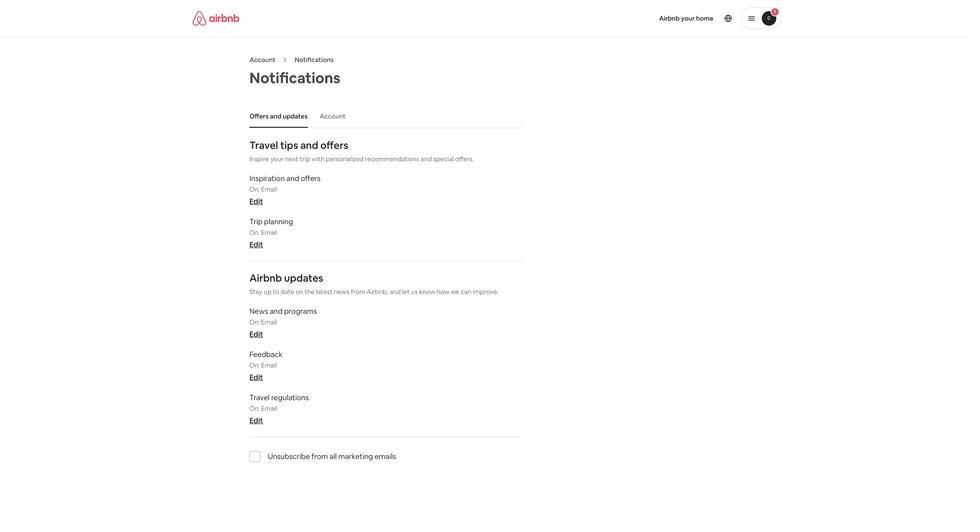 Task type: describe. For each thing, give the bounding box(es) containing it.
news
[[249, 306, 268, 316]]

us
[[411, 288, 418, 296]]

on: inside travel regulations on: email edit
[[249, 404, 260, 413]]

inspiration and offers on: email edit
[[249, 174, 321, 206]]

edit inside news and programs on: email edit
[[249, 329, 263, 339]]

edit inside 'inspiration and offers on: email edit'
[[249, 197, 263, 206]]

edit button for travel
[[249, 416, 263, 425]]

edit inside trip planning on: email edit
[[249, 240, 263, 250]]

offers
[[249, 112, 269, 120]]

edit button for feedback
[[249, 373, 263, 382]]

feedback on: email edit
[[249, 350, 283, 382]]

edit inside feedback on: email edit
[[249, 373, 263, 382]]

programs
[[284, 306, 317, 316]]

offers and updates tab panel
[[249, 139, 523, 473]]

email inside 'inspiration and offers on: email edit'
[[261, 185, 277, 193]]

feedback
[[249, 350, 283, 359]]

airbnb for your
[[659, 14, 680, 23]]

and inside airbnb updates stay up to date on the latest news from airbnb, and let us know how we can improve.
[[390, 288, 401, 296]]

notifications element
[[245, 105, 523, 473]]

account for account link
[[249, 56, 275, 64]]

edit button for trip
[[249, 240, 263, 250]]

1 vertical spatial notifications
[[249, 68, 340, 87]]

offers and updates
[[249, 112, 308, 120]]

next
[[285, 155, 298, 163]]

airbnb,
[[367, 288, 388, 296]]

on
[[296, 288, 303, 296]]

trip
[[300, 155, 310, 163]]

airbnb for updates
[[249, 272, 282, 284]]

trip planning on: email edit
[[249, 217, 293, 250]]

all
[[330, 452, 337, 461]]

emails
[[375, 452, 396, 461]]

offers inside 'inspiration and offers on: email edit'
[[301, 174, 321, 183]]

to
[[273, 288, 279, 296]]

updates inside airbnb updates stay up to date on the latest news from airbnb, and let us know how we can improve.
[[284, 272, 323, 284]]

0 vertical spatial notifications
[[295, 56, 334, 64]]

we
[[451, 288, 459, 296]]

airbnb your home link
[[654, 9, 719, 28]]

inspire
[[249, 155, 269, 163]]

account for the 'account' button
[[320, 112, 346, 120]]

date
[[281, 288, 294, 296]]

edit button for inspiration
[[249, 197, 263, 206]]

email inside feedback on: email edit
[[261, 361, 277, 369]]

1
[[774, 9, 776, 15]]

news and programs on: email edit
[[249, 306, 317, 339]]

planning
[[264, 217, 293, 227]]

edit inside travel regulations on: email edit
[[249, 416, 263, 425]]

profile element
[[498, 0, 781, 37]]

on: inside 'inspiration and offers on: email edit'
[[249, 185, 260, 193]]

unsubscribe from all marketing emails
[[268, 452, 396, 461]]

personalized
[[326, 155, 364, 163]]

email inside travel regulations on: email edit
[[261, 404, 277, 413]]

on: inside feedback on: email edit
[[249, 361, 260, 369]]

improve.
[[473, 288, 499, 296]]

0 horizontal spatial from
[[312, 452, 328, 461]]



Task type: vqa. For each thing, say whether or not it's contained in the screenshot.
Edit in FEEDBACK ON: EMAIL EDIT
yes



Task type: locate. For each thing, give the bounding box(es) containing it.
1 edit button from the top
[[249, 197, 263, 206]]

account inside button
[[320, 112, 346, 120]]

1 vertical spatial from
[[312, 452, 328, 461]]

can
[[461, 288, 472, 296]]

0 horizontal spatial account
[[249, 56, 275, 64]]

3 on: from the top
[[249, 318, 260, 326]]

travel for tips
[[249, 139, 278, 152]]

and right news
[[270, 306, 283, 316]]

unsubscribe
[[268, 452, 310, 461]]

email down regulations on the bottom of page
[[261, 404, 277, 413]]

0 vertical spatial your
[[681, 14, 695, 23]]

1 email from the top
[[261, 185, 277, 193]]

your inside travel tips and offers inspire your next trip with personalized recommendations and special offers.
[[270, 155, 284, 163]]

how
[[437, 288, 449, 296]]

from right news
[[351, 288, 365, 296]]

travel inside travel regulations on: email edit
[[249, 393, 270, 403]]

edit button for news
[[249, 329, 263, 339]]

email inside trip planning on: email edit
[[261, 228, 277, 237]]

and
[[270, 112, 281, 120], [300, 139, 318, 152], [421, 155, 432, 163], [286, 174, 299, 183], [390, 288, 401, 296], [270, 306, 283, 316]]

1 on: from the top
[[249, 185, 260, 193]]

2 travel from the top
[[249, 393, 270, 403]]

let
[[402, 288, 410, 296]]

your left next
[[270, 155, 284, 163]]

travel for regulations
[[249, 393, 270, 403]]

airbnb inside profile element
[[659, 14, 680, 23]]

1 vertical spatial account
[[320, 112, 346, 120]]

account button
[[315, 108, 350, 125]]

updates
[[283, 112, 308, 120], [284, 272, 323, 284]]

your
[[681, 14, 695, 23], [270, 155, 284, 163]]

trip
[[249, 217, 263, 227]]

email
[[261, 185, 277, 193], [261, 228, 277, 237], [261, 318, 277, 326], [261, 361, 277, 369], [261, 404, 277, 413]]

2 email from the top
[[261, 228, 277, 237]]

5 edit from the top
[[249, 416, 263, 425]]

1 vertical spatial your
[[270, 155, 284, 163]]

on:
[[249, 185, 260, 193], [249, 228, 260, 237], [249, 318, 260, 326], [249, 361, 260, 369], [249, 404, 260, 413]]

1 edit from the top
[[249, 197, 263, 206]]

and inside 'inspiration and offers on: email edit'
[[286, 174, 299, 183]]

marketing
[[338, 452, 373, 461]]

and left 'let'
[[390, 288, 401, 296]]

0 horizontal spatial airbnb
[[249, 272, 282, 284]]

email down news
[[261, 318, 277, 326]]

on: down feedback
[[249, 361, 260, 369]]

airbnb your home
[[659, 14, 714, 23]]

email down feedback
[[261, 361, 277, 369]]

edit
[[249, 197, 263, 206], [249, 240, 263, 250], [249, 329, 263, 339], [249, 373, 263, 382], [249, 416, 263, 425]]

1 vertical spatial offers
[[301, 174, 321, 183]]

1 vertical spatial travel
[[249, 393, 270, 403]]

1 horizontal spatial from
[[351, 288, 365, 296]]

updates inside offers and updates button
[[283, 112, 308, 120]]

offers up personalized
[[320, 139, 348, 152]]

your left home
[[681, 14, 695, 23]]

from left all
[[312, 452, 328, 461]]

and right offers
[[270, 112, 281, 120]]

regulations
[[271, 393, 309, 403]]

the
[[305, 288, 315, 296]]

email inside news and programs on: email edit
[[261, 318, 277, 326]]

0 vertical spatial account
[[249, 56, 275, 64]]

on: down inspiration
[[249, 185, 260, 193]]

4 on: from the top
[[249, 361, 260, 369]]

travel
[[249, 139, 278, 152], [249, 393, 270, 403]]

3 edit button from the top
[[249, 329, 263, 339]]

your inside airbnb your home link
[[681, 14, 695, 23]]

4 edit from the top
[[249, 373, 263, 382]]

4 email from the top
[[261, 361, 277, 369]]

2 on: from the top
[[249, 228, 260, 237]]

0 vertical spatial updates
[[283, 112, 308, 120]]

offers down trip
[[301, 174, 321, 183]]

5 on: from the top
[[249, 404, 260, 413]]

offers.
[[455, 155, 474, 163]]

account
[[249, 56, 275, 64], [320, 112, 346, 120]]

1 vertical spatial airbnb
[[249, 272, 282, 284]]

from
[[351, 288, 365, 296], [312, 452, 328, 461]]

and left special
[[421, 155, 432, 163]]

on: inside trip planning on: email edit
[[249, 228, 260, 237]]

on: down trip
[[249, 228, 260, 237]]

special
[[433, 155, 454, 163]]

0 vertical spatial travel
[[249, 139, 278, 152]]

2 edit from the top
[[249, 240, 263, 250]]

latest
[[316, 288, 333, 296]]

tab list containing offers and updates
[[245, 105, 523, 128]]

travel tips and offers inspire your next trip with personalized recommendations and special offers.
[[249, 139, 474, 163]]

travel up inspire
[[249, 139, 278, 152]]

0 horizontal spatial your
[[270, 155, 284, 163]]

3 email from the top
[[261, 318, 277, 326]]

tab list
[[245, 105, 523, 128]]

3 edit from the top
[[249, 329, 263, 339]]

0 vertical spatial airbnb
[[659, 14, 680, 23]]

and inside button
[[270, 112, 281, 120]]

travel inside travel tips and offers inspire your next trip with personalized recommendations and special offers.
[[249, 139, 278, 152]]

offers inside travel tips and offers inspire your next trip with personalized recommendations and special offers.
[[320, 139, 348, 152]]

5 edit button from the top
[[249, 416, 263, 425]]

home
[[696, 14, 714, 23]]

4 edit button from the top
[[249, 373, 263, 382]]

1 vertical spatial updates
[[284, 272, 323, 284]]

1 horizontal spatial your
[[681, 14, 695, 23]]

1 horizontal spatial account
[[320, 112, 346, 120]]

edit button
[[249, 197, 263, 206], [249, 240, 263, 250], [249, 329, 263, 339], [249, 373, 263, 382], [249, 416, 263, 425]]

with
[[312, 155, 325, 163]]

know
[[419, 288, 435, 296]]

airbnb inside airbnb updates stay up to date on the latest news from airbnb, and let us know how we can improve.
[[249, 272, 282, 284]]

email down planning
[[261, 228, 277, 237]]

airbnb up up at the left of page
[[249, 272, 282, 284]]

1 horizontal spatial airbnb
[[659, 14, 680, 23]]

5 email from the top
[[261, 404, 277, 413]]

airbnb left home
[[659, 14, 680, 23]]

offers
[[320, 139, 348, 152], [301, 174, 321, 183]]

stay
[[249, 288, 262, 296]]

notifications
[[295, 56, 334, 64], [249, 68, 340, 87]]

updates up on
[[284, 272, 323, 284]]

updates up tips
[[283, 112, 308, 120]]

and down next
[[286, 174, 299, 183]]

tips
[[280, 139, 298, 152]]

from inside airbnb updates stay up to date on the latest news from airbnb, and let us know how we can improve.
[[351, 288, 365, 296]]

travel left regulations on the bottom of page
[[249, 393, 270, 403]]

0 vertical spatial offers
[[320, 139, 348, 152]]

airbnb updates stay up to date on the latest news from airbnb, and let us know how we can improve.
[[249, 272, 499, 296]]

airbnb
[[659, 14, 680, 23], [249, 272, 282, 284]]

account link
[[249, 56, 275, 64]]

0 vertical spatial from
[[351, 288, 365, 296]]

inspiration
[[249, 174, 285, 183]]

travel regulations on: email edit
[[249, 393, 309, 425]]

and up trip
[[300, 139, 318, 152]]

on: down news
[[249, 318, 260, 326]]

news
[[334, 288, 350, 296]]

1 travel from the top
[[249, 139, 278, 152]]

email down inspiration
[[261, 185, 277, 193]]

up
[[264, 288, 271, 296]]

offers and updates button
[[245, 108, 312, 125]]

and inside news and programs on: email edit
[[270, 306, 283, 316]]

on: inside news and programs on: email edit
[[249, 318, 260, 326]]

on: down feedback on: email edit
[[249, 404, 260, 413]]

recommendations
[[365, 155, 419, 163]]

1 button
[[741, 7, 781, 29]]

2 edit button from the top
[[249, 240, 263, 250]]



